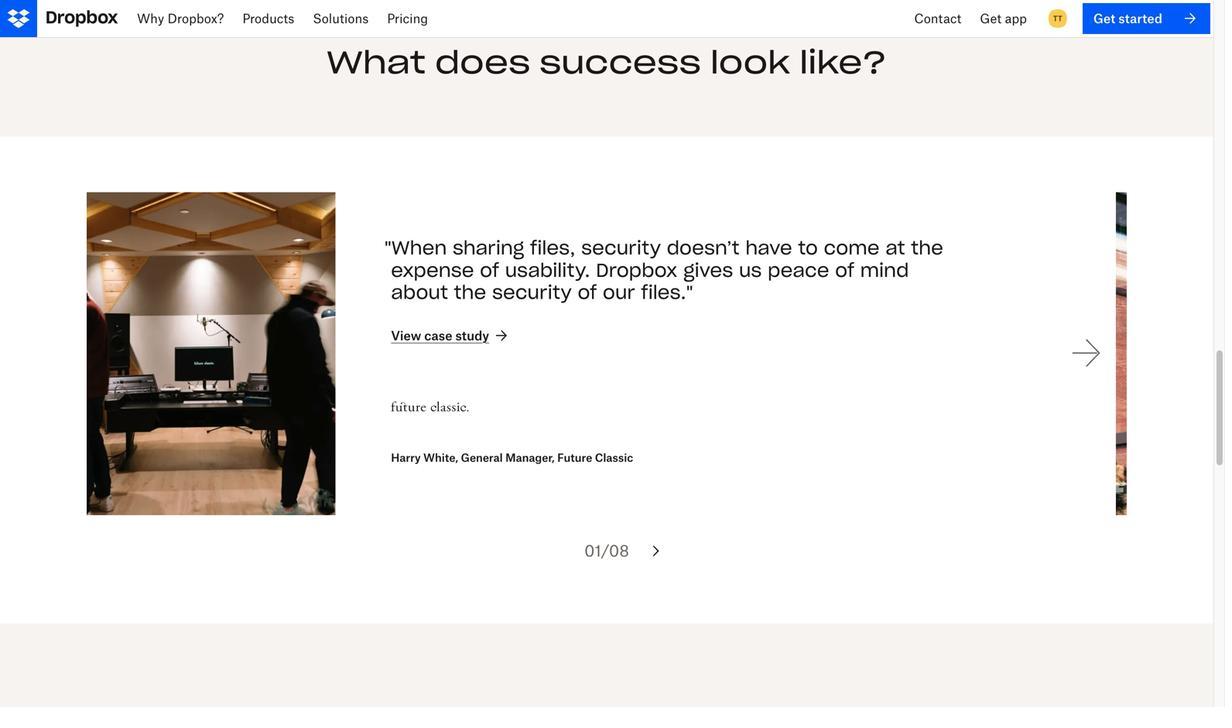Task type: vqa. For each thing, say whether or not it's contained in the screenshot.
right forms,
no



Task type: locate. For each thing, give the bounding box(es) containing it.
security
[[472, 236, 551, 260], [383, 281, 462, 304]]

get left started
[[1094, 11, 1116, 26]]

0 horizontal spatial security
[[383, 281, 462, 304]]

0 vertical spatial security
[[472, 236, 551, 260]]

1 vertical spatial security
[[383, 281, 462, 304]]

products button
[[233, 0, 304, 37]]

view
[[281, 328, 312, 343]]

security down files,
[[383, 281, 462, 304]]

what does success look like?
[[327, 43, 887, 82]]

why dropbox?
[[137, 11, 224, 26]]

files,
[[421, 236, 466, 260]]

get for get app
[[981, 11, 1002, 26]]

success
[[540, 43, 702, 82]]

future classic image
[[281, 368, 359, 446]]

get started link
[[1083, 3, 1211, 34]]

security up our on the left top
[[472, 236, 551, 260]]

future
[[448, 452, 483, 465]]

the up study
[[344, 281, 377, 304]]

of left our on the left top
[[468, 281, 487, 304]]

expense
[[281, 259, 364, 282]]

usability.
[[395, 259, 481, 282]]

get started
[[1094, 11, 1163, 26]]

solutions button
[[304, 0, 378, 37]]

01/08
[[585, 542, 630, 561]]

tt
[[1054, 14, 1063, 23]]

harry white, general manager, future classic
[[281, 452, 524, 465]]

pricing link
[[378, 0, 438, 37]]

view case study
[[281, 328, 380, 343]]

of right expense
[[370, 259, 390, 282]]

of left mind
[[726, 259, 745, 282]]

gives
[[574, 259, 624, 282]]

1 horizontal spatial of
[[468, 281, 487, 304]]

at
[[776, 236, 796, 260]]

the right at
[[802, 236, 834, 260]]

0 horizontal spatial get
[[981, 11, 1002, 26]]

get left app
[[981, 11, 1002, 26]]

the
[[802, 236, 834, 260], [344, 281, 377, 304]]

1 vertical spatial the
[[344, 281, 377, 304]]

get inside popup button
[[981, 11, 1002, 26]]

solutions
[[313, 11, 369, 26]]

get
[[1094, 11, 1116, 26], [981, 11, 1002, 26]]

come
[[714, 236, 770, 260]]

1 horizontal spatial the
[[802, 236, 834, 260]]

1 horizontal spatial get
[[1094, 11, 1116, 26]]

of
[[370, 259, 390, 282], [726, 259, 745, 282], [468, 281, 487, 304]]

a man with an open laptop in his hands standing in front of an office image
[[1007, 192, 1226, 516]]

1 horizontal spatial security
[[472, 236, 551, 260]]

started
[[1119, 11, 1163, 26]]



Task type: describe. For each thing, give the bounding box(es) containing it.
does
[[435, 43, 531, 82]]

0 horizontal spatial of
[[370, 259, 390, 282]]

manager,
[[396, 452, 445, 465]]

us
[[630, 259, 652, 282]]

get app
[[981, 11, 1028, 26]]

classic
[[485, 452, 524, 465]]

harry
[[281, 452, 311, 465]]

our
[[493, 281, 526, 304]]

look
[[711, 43, 791, 82]]

study
[[346, 328, 380, 343]]

to
[[689, 236, 709, 260]]

like?
[[800, 43, 887, 82]]

doesn't
[[557, 236, 630, 260]]

contact
[[915, 11, 962, 26]]

music production studio image
[[0, 192, 226, 516]]

files."
[[532, 281, 584, 304]]

dropbox
[[486, 259, 568, 282]]

about
[[281, 281, 338, 304]]

general
[[351, 452, 393, 465]]

sharing
[[343, 236, 415, 260]]

app
[[1006, 11, 1028, 26]]

0 horizontal spatial the
[[344, 281, 377, 304]]

mind
[[751, 259, 800, 282]]

why dropbox? button
[[128, 0, 233, 37]]

0 vertical spatial the
[[802, 236, 834, 260]]

tt button
[[1046, 6, 1071, 31]]

pricing
[[387, 11, 428, 26]]

white,
[[314, 452, 349, 465]]

get app button
[[971, 0, 1037, 37]]

case
[[315, 328, 343, 343]]

products
[[243, 11, 295, 26]]

why
[[137, 11, 164, 26]]

2 horizontal spatial of
[[726, 259, 745, 282]]

"when
[[275, 236, 337, 260]]

"when sharing files, security doesn't have to come at the expense of usability. dropbox gives us peace of mind about the security of our files."
[[275, 236, 834, 304]]

dropbox?
[[168, 11, 224, 26]]

peace
[[658, 259, 720, 282]]

have
[[636, 236, 683, 260]]

contact button
[[906, 0, 971, 37]]

get for get started
[[1094, 11, 1116, 26]]

what
[[327, 43, 426, 82]]

view case study link
[[281, 327, 401, 345]]



